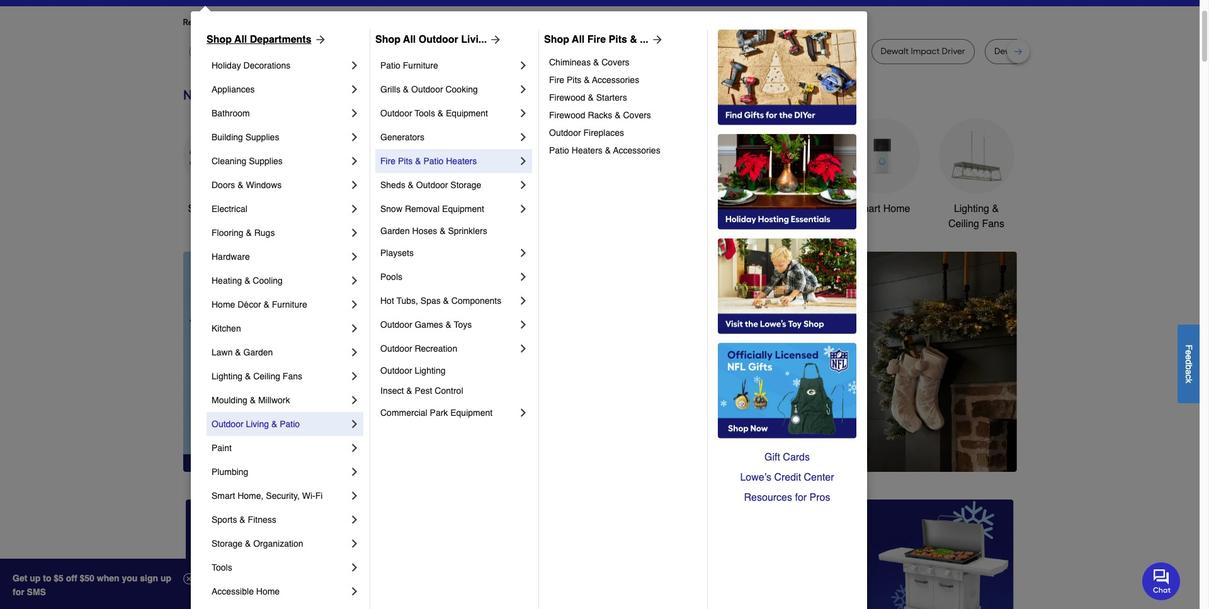 Task type: vqa. For each thing, say whether or not it's contained in the screenshot.
the left Tool
no



Task type: describe. For each thing, give the bounding box(es) containing it.
hardware link
[[212, 245, 348, 269]]

accessories for fire pits & accessories
[[592, 75, 639, 85]]

shop all fire pits & ... link
[[544, 32, 664, 47]]

dewalt for dewalt drill
[[723, 46, 751, 57]]

shop all departments link
[[207, 32, 327, 47]]

grills & outdoor cooking link
[[380, 77, 517, 101]]

snow removal equipment
[[380, 204, 484, 214]]

3 driver from the left
[[942, 46, 966, 57]]

chevron right image for lawn & garden
[[348, 346, 361, 359]]

toys
[[454, 320, 472, 330]]

patio furniture link
[[380, 54, 517, 77]]

2 horizontal spatial lighting
[[954, 203, 990, 215]]

patio inside patio furniture link
[[380, 60, 401, 71]]

bit for dewalt drill bit
[[378, 46, 389, 57]]

get up to 2 free select tools or batteries when you buy 1 with select purchases. image
[[186, 500, 448, 610]]

decorations for holiday
[[244, 60, 291, 71]]

heating & cooling
[[212, 276, 283, 286]]

outdoor recreation link
[[380, 337, 517, 361]]

security,
[[266, 491, 300, 501]]

deals
[[228, 203, 254, 215]]

snow
[[380, 204, 403, 214]]

insect
[[380, 386, 404, 396]]

departments
[[250, 34, 312, 45]]

gift cards
[[765, 452, 810, 464]]

plumbing link
[[212, 460, 348, 484]]

hot
[[380, 296, 394, 306]]

fireplaces
[[584, 128, 624, 138]]

cleaning supplies
[[212, 156, 283, 166]]

chevron right image for flooring & rugs
[[348, 227, 361, 239]]

doors & windows
[[212, 180, 282, 190]]

chevron right image for sports & fitness
[[348, 514, 361, 527]]

chevron right image for holiday decorations
[[348, 59, 361, 72]]

2 drill from the left
[[598, 46, 613, 57]]

accessories for patio heaters & accessories
[[613, 146, 661, 156]]

chimineas
[[549, 57, 591, 67]]

driver for impact driver bit
[[533, 46, 557, 57]]

smart for smart home
[[854, 203, 881, 215]]

chevron right image for moulding & millwork
[[348, 394, 361, 407]]

more
[[322, 17, 343, 28]]

$5
[[54, 574, 64, 584]]

sprinklers
[[448, 226, 487, 236]]

storage & organization
[[212, 539, 303, 549]]

1 set from the left
[[627, 46, 640, 57]]

storage & organization link
[[212, 532, 348, 556]]

chevron right image for commercial park equipment
[[517, 407, 530, 420]]

hardware
[[212, 252, 250, 262]]

1 horizontal spatial heaters
[[572, 146, 603, 156]]

recreation
[[415, 344, 457, 354]]

center
[[804, 472, 834, 484]]

0 horizontal spatial bathroom link
[[212, 101, 348, 125]]

0 horizontal spatial outdoor tools & equipment link
[[380, 101, 517, 125]]

accessible
[[212, 587, 254, 597]]

3 bit from the left
[[615, 46, 625, 57]]

find gifts for the diyer. image
[[718, 30, 857, 125]]

commercial
[[380, 408, 428, 418]]

flooring & rugs link
[[212, 221, 348, 245]]

outdoor inside outdoor tools & equipment
[[657, 203, 694, 215]]

shop
[[188, 203, 212, 215]]

chevron right image for cleaning supplies
[[348, 155, 361, 168]]

lowe's
[[740, 472, 772, 484]]

searches
[[246, 17, 282, 28]]

drill for dewalt drill
[[754, 46, 769, 57]]

1 vertical spatial covers
[[623, 110, 651, 120]]

& inside outdoor tools & equipment
[[723, 203, 729, 215]]

arrow right image inside shop all fire pits & ... link
[[649, 33, 664, 46]]

& inside "link"
[[238, 180, 244, 190]]

electrical link
[[212, 197, 348, 221]]

control
[[435, 386, 463, 396]]

arrow left image
[[417, 362, 430, 375]]

sports
[[212, 515, 237, 525]]

holiday decorations
[[212, 60, 291, 71]]

snow removal equipment link
[[380, 197, 517, 221]]

supplies for cleaning supplies
[[249, 156, 283, 166]]

lawn & garden
[[212, 348, 273, 358]]

chevron right image for snow removal equipment
[[517, 203, 530, 215]]

chevron right image for kitchen
[[348, 323, 361, 335]]

chevron right image for grills & outdoor cooking
[[517, 83, 530, 96]]

f
[[1184, 345, 1194, 350]]

75 percent off all artificial christmas trees, holiday lights and more. image
[[407, 252, 1017, 472]]

1 vertical spatial tools link
[[212, 556, 348, 580]]

firewood racks & covers
[[549, 110, 651, 120]]

garden inside 'link'
[[380, 226, 410, 236]]

fire pits & patio heaters link
[[380, 149, 517, 173]]

2 up from the left
[[161, 574, 171, 584]]

3 impact from the left
[[911, 46, 940, 57]]

generators link
[[380, 125, 517, 149]]

commercial park equipment link
[[380, 401, 517, 425]]

1 vertical spatial bathroom
[[766, 203, 810, 215]]

all for deals
[[214, 203, 225, 215]]

sheds
[[380, 180, 405, 190]]

...
[[640, 34, 649, 45]]

1 horizontal spatial tools link
[[372, 118, 448, 217]]

for inside get up to $5 off $50 when you sign up for sms
[[13, 588, 24, 598]]

christmas
[[482, 203, 527, 215]]

impact driver
[[797, 46, 852, 57]]

shop all outdoor livi...
[[375, 34, 487, 45]]

impact for impact driver bit
[[502, 46, 531, 57]]

dewalt impact driver
[[881, 46, 966, 57]]

chevron right image for sheds & outdoor storage
[[517, 179, 530, 191]]

impact for impact driver
[[797, 46, 826, 57]]

patio inside outdoor living & patio link
[[280, 420, 300, 430]]

recommended searches for you
[[183, 17, 312, 28]]

windows
[[246, 180, 282, 190]]

flooring
[[212, 228, 244, 238]]

paint link
[[212, 437, 348, 460]]

organization
[[253, 539, 303, 549]]

chevron right image for fire pits & patio heaters
[[517, 155, 530, 168]]

building
[[212, 132, 243, 142]]

1 vertical spatial outdoor tools & equipment
[[657, 203, 729, 230]]

hoses
[[412, 226, 437, 236]]

outdoor lighting link
[[380, 361, 530, 381]]

when
[[97, 574, 119, 584]]

0 horizontal spatial garden
[[244, 348, 273, 358]]

1 horizontal spatial bathroom link
[[750, 118, 825, 217]]

chevron right image for building supplies
[[348, 131, 361, 144]]

shop for shop all departments
[[207, 34, 232, 45]]

chevron right image for accessible home
[[348, 586, 361, 598]]

fire for fire pits & patio heaters
[[380, 156, 396, 166]]

holiday decorations link
[[212, 54, 348, 77]]

2 e from the top
[[1184, 355, 1194, 360]]

commercial park equipment
[[380, 408, 493, 418]]

patio inside the fire pits & patio heaters link
[[424, 156, 444, 166]]

recommended searches for you heading
[[183, 16, 1017, 29]]

sms
[[27, 588, 46, 598]]

grills & outdoor cooking
[[380, 84, 478, 94]]

k
[[1184, 379, 1194, 384]]

pits for fire pits & accessories
[[567, 75, 582, 85]]

1 horizontal spatial furniture
[[403, 60, 438, 71]]

smart home, security, wi-fi
[[212, 491, 323, 501]]

resources for pros link
[[718, 488, 857, 508]]

new deals every day during 25 days of deals image
[[183, 84, 1017, 106]]

recommended
[[183, 17, 244, 28]]

0 horizontal spatial bathroom
[[212, 108, 250, 118]]

lowe's credit center link
[[718, 468, 857, 488]]

doors
[[212, 180, 235, 190]]

chevron right image for generators
[[517, 131, 530, 144]]

pest
[[415, 386, 432, 396]]

fire for fire pits & accessories
[[549, 75, 564, 85]]

tools inside outdoor tools & equipment
[[696, 203, 720, 215]]

1 e from the top
[[1184, 350, 1194, 355]]

shop all fire pits & ...
[[544, 34, 649, 45]]

chevron right image for doors & windows
[[348, 179, 361, 191]]

equipment inside outdoor tools & equipment
[[669, 219, 717, 230]]

2 horizontal spatial pits
[[609, 34, 627, 45]]

pits for fire pits & patio heaters
[[398, 156, 413, 166]]

you for recommended searches for you
[[298, 17, 312, 28]]

impact driver bit
[[502, 46, 569, 57]]

shop all deals link
[[183, 118, 259, 217]]

livi...
[[461, 34, 487, 45]]

up to 35 percent off select small appliances. image
[[469, 500, 731, 610]]

f e e d b a c k button
[[1178, 325, 1200, 404]]

firewood racks & covers link
[[549, 106, 699, 124]]

scroll to item #2 image
[[678, 450, 708, 455]]

outdoor games & toys
[[380, 320, 472, 330]]

chat invite button image
[[1143, 562, 1181, 601]]

1 horizontal spatial ceiling
[[949, 219, 979, 230]]

bit for impact driver bit
[[559, 46, 569, 57]]

chevron right image for appliances
[[348, 83, 361, 96]]

shop for shop all fire pits & ...
[[544, 34, 569, 45]]

lawn
[[212, 348, 233, 358]]

patio heaters & accessories link
[[549, 142, 699, 159]]

pros
[[810, 493, 831, 504]]

christmas decorations
[[477, 203, 531, 230]]

visit the lowe's toy shop. image
[[718, 239, 857, 334]]

outdoor living & patio
[[212, 420, 300, 430]]

chevron right image for hardware
[[348, 251, 361, 263]]

b
[[1184, 365, 1194, 370]]

spas
[[421, 296, 441, 306]]

smart home link
[[844, 118, 920, 217]]



Task type: locate. For each thing, give the bounding box(es) containing it.
patio furniture
[[380, 60, 438, 71]]

3 dewalt from the left
[[881, 46, 909, 57]]

kitchen
[[212, 324, 241, 334]]

components
[[452, 296, 502, 306]]

chevron right image for heating & cooling
[[348, 275, 361, 287]]

arrow right image inside shop all outdoor livi... link
[[487, 33, 502, 46]]

pits down chimineas
[[567, 75, 582, 85]]

1 horizontal spatial decorations
[[477, 219, 531, 230]]

3 drill from the left
[[754, 46, 769, 57]]

dewalt for dewalt drill bit
[[331, 46, 359, 57]]

accessories up starters
[[592, 75, 639, 85]]

2 horizontal spatial home
[[884, 203, 910, 215]]

chevron right image for plumbing
[[348, 466, 361, 479]]

outdoor lighting
[[380, 366, 446, 376]]

0 horizontal spatial you
[[298, 17, 312, 28]]

1 horizontal spatial garden
[[380, 226, 410, 236]]

0 vertical spatial lighting & ceiling fans link
[[939, 118, 1014, 232]]

1 vertical spatial smart
[[212, 491, 235, 501]]

supplies inside building supplies link
[[245, 132, 279, 142]]

driver for impact driver
[[828, 46, 852, 57]]

1 horizontal spatial arrow right image
[[487, 33, 502, 46]]

0 horizontal spatial furniture
[[272, 300, 307, 310]]

fire pits & accessories link
[[549, 71, 699, 89]]

storage inside storage & organization link
[[212, 539, 243, 549]]

décor
[[238, 300, 261, 310]]

decorations down christmas
[[477, 219, 531, 230]]

arrow right image for shop all outdoor livi...
[[487, 33, 502, 46]]

cleaning
[[212, 156, 246, 166]]

scroll to item #4 element
[[738, 448, 771, 456]]

1 you from the left
[[298, 17, 312, 28]]

0 horizontal spatial heaters
[[446, 156, 477, 166]]

all inside shop all outdoor livi... link
[[403, 34, 416, 45]]

games
[[415, 320, 443, 330]]

all inside shop all fire pits & ... link
[[572, 34, 585, 45]]

1 vertical spatial furniture
[[272, 300, 307, 310]]

cooking
[[446, 84, 478, 94]]

home for accessible home
[[256, 587, 280, 597]]

smart for smart home, security, wi-fi
[[212, 491, 235, 501]]

all down recommended searches for you
[[234, 34, 247, 45]]

decorations down shop all departments 'link'
[[244, 60, 291, 71]]

0 horizontal spatial driver
[[533, 46, 557, 57]]

0 horizontal spatial smart
[[212, 491, 235, 501]]

resources
[[744, 493, 792, 504]]

1 horizontal spatial outdoor tools & equipment link
[[655, 118, 731, 232]]

4 drill from the left
[[1025, 46, 1040, 57]]

0 horizontal spatial lighting
[[212, 372, 243, 382]]

moulding & millwork
[[212, 396, 290, 406]]

more suggestions for you
[[322, 17, 424, 28]]

2 vertical spatial fire
[[380, 156, 396, 166]]

2 vertical spatial pits
[[398, 156, 413, 166]]

to
[[43, 574, 51, 584]]

0 vertical spatial pits
[[609, 34, 627, 45]]

chevron right image for pools
[[517, 271, 530, 283]]

patio down outdoor fireplaces on the top
[[549, 146, 569, 156]]

patio up grills
[[380, 60, 401, 71]]

for left pros
[[795, 493, 807, 504]]

1 horizontal spatial lighting & ceiling fans
[[949, 203, 1005, 230]]

chevron right image for playsets
[[517, 247, 530, 260]]

4 dewalt from the left
[[995, 46, 1023, 57]]

chevron right image for outdoor recreation
[[517, 343, 530, 355]]

garden hoses & sprinklers link
[[380, 221, 530, 241]]

2 horizontal spatial fire
[[588, 34, 606, 45]]

1 drill from the left
[[361, 46, 376, 57]]

living
[[246, 420, 269, 430]]

you for more suggestions for you
[[410, 17, 424, 28]]

shop all departments
[[207, 34, 312, 45]]

patio up sheds & outdoor storage
[[424, 156, 444, 166]]

0 horizontal spatial decorations
[[244, 60, 291, 71]]

covers down drill bit set
[[602, 57, 630, 67]]

decorations for christmas
[[477, 219, 531, 230]]

0 vertical spatial lighting & ceiling fans
[[949, 203, 1005, 230]]

chevron right image
[[517, 107, 530, 120], [348, 131, 361, 144], [517, 131, 530, 144], [348, 155, 361, 168], [517, 155, 530, 168], [517, 179, 530, 191], [348, 203, 361, 215], [517, 247, 530, 260], [517, 271, 530, 283], [348, 275, 361, 287], [517, 295, 530, 307], [517, 319, 530, 331], [348, 323, 361, 335], [517, 343, 530, 355], [348, 394, 361, 407], [348, 538, 361, 551], [348, 586, 361, 598]]

1 horizontal spatial lighting
[[415, 366, 446, 376]]

fire down chimineas
[[549, 75, 564, 85]]

up right the sign
[[161, 574, 171, 584]]

firewood up outdoor fireplaces on the top
[[549, 110, 586, 120]]

accessories inside patio heaters & accessories link
[[613, 146, 661, 156]]

fire inside shop all fire pits & ... link
[[588, 34, 606, 45]]

heaters down generators link
[[446, 156, 477, 166]]

1 vertical spatial home
[[212, 300, 235, 310]]

fire down recommended searches for you heading
[[588, 34, 606, 45]]

dewalt drill bit
[[331, 46, 389, 57]]

1 horizontal spatial outdoor tools & equipment
[[657, 203, 729, 230]]

decorations
[[244, 60, 291, 71], [477, 219, 531, 230]]

2 you from the left
[[410, 17, 424, 28]]

lighting inside 'link'
[[415, 366, 446, 376]]

covers down the firewood & starters link on the top
[[623, 110, 651, 120]]

1 horizontal spatial fire
[[549, 75, 564, 85]]

shop
[[207, 34, 232, 45], [375, 34, 401, 45], [544, 34, 569, 45]]

1 horizontal spatial impact
[[797, 46, 826, 57]]

storage down 'sports'
[[212, 539, 243, 549]]

arrow right image for shop all departments
[[312, 33, 327, 46]]

all right shop
[[214, 203, 225, 215]]

pits up drill bit set
[[609, 34, 627, 45]]

1 horizontal spatial arrow right image
[[994, 362, 1006, 375]]

1 bit from the left
[[378, 46, 389, 57]]

chevron right image for hot tubs, spas & components
[[517, 295, 530, 307]]

for right suggestions
[[396, 17, 408, 28]]

1 horizontal spatial shop
[[375, 34, 401, 45]]

1 vertical spatial lighting & ceiling fans link
[[212, 365, 348, 389]]

1 arrow right image from the left
[[312, 33, 327, 46]]

chevron right image for home décor & furniture
[[348, 299, 361, 311]]

0 vertical spatial outdoor tools & equipment
[[380, 108, 488, 118]]

furniture
[[403, 60, 438, 71], [272, 300, 307, 310]]

drill for dewalt drill bit set
[[1025, 46, 1040, 57]]

all for fire
[[572, 34, 585, 45]]

paint
[[212, 443, 232, 454]]

e up b
[[1184, 355, 1194, 360]]

None search field
[[469, 0, 813, 8]]

for up departments
[[284, 17, 296, 28]]

0 vertical spatial furniture
[[403, 60, 438, 71]]

all up patio furniture
[[403, 34, 416, 45]]

for down get
[[13, 588, 24, 598]]

c
[[1184, 375, 1194, 379]]

1 firewood from the top
[[549, 93, 586, 103]]

0 vertical spatial supplies
[[245, 132, 279, 142]]

playsets link
[[380, 241, 517, 265]]

insect & pest control
[[380, 386, 463, 396]]

millwork
[[258, 396, 290, 406]]

0 horizontal spatial arrow right image
[[649, 33, 664, 46]]

1 dewalt from the left
[[331, 46, 359, 57]]

officially licensed n f l gifts. shop now. image
[[718, 343, 857, 439]]

3 shop from the left
[[544, 34, 569, 45]]

patio heaters & accessories
[[549, 146, 661, 156]]

plumbing
[[212, 467, 248, 477]]

bit for dewalt drill bit set
[[1042, 46, 1052, 57]]

2 arrow right image from the left
[[487, 33, 502, 46]]

0 vertical spatial garden
[[380, 226, 410, 236]]

4 bit from the left
[[1042, 46, 1052, 57]]

a
[[1184, 370, 1194, 375]]

2 horizontal spatial driver
[[942, 46, 966, 57]]

accessories
[[592, 75, 639, 85], [613, 146, 661, 156]]

0 vertical spatial decorations
[[244, 60, 291, 71]]

outdoor recreation
[[380, 344, 457, 354]]

$50
[[80, 574, 94, 584]]

christmas decorations link
[[466, 118, 542, 232]]

tools
[[415, 108, 435, 118], [398, 203, 422, 215], [696, 203, 720, 215], [212, 563, 232, 573]]

1 horizontal spatial bathroom
[[766, 203, 810, 215]]

storage down the fire pits & patio heaters link
[[451, 180, 481, 190]]

1 vertical spatial decorations
[[477, 219, 531, 230]]

1 horizontal spatial smart
[[854, 203, 881, 215]]

0 vertical spatial ceiling
[[949, 219, 979, 230]]

chevron right image for tools
[[348, 562, 361, 574]]

0 vertical spatial bathroom
[[212, 108, 250, 118]]

1 horizontal spatial up
[[161, 574, 171, 584]]

suggestions
[[345, 17, 394, 28]]

home décor & furniture
[[212, 300, 307, 310]]

heaters down outdoor fireplaces on the top
[[572, 146, 603, 156]]

lighting & ceiling fans link
[[939, 118, 1014, 232], [212, 365, 348, 389]]

1 vertical spatial fans
[[283, 372, 302, 382]]

0 vertical spatial firewood
[[549, 93, 586, 103]]

1 vertical spatial heaters
[[446, 156, 477, 166]]

hot tubs, spas & components
[[380, 296, 502, 306]]

arrow right image
[[312, 33, 327, 46], [487, 33, 502, 46]]

equipment
[[446, 108, 488, 118], [442, 204, 484, 214], [669, 219, 717, 230], [451, 408, 493, 418]]

2 impact from the left
[[797, 46, 826, 57]]

set
[[627, 46, 640, 57], [1054, 46, 1067, 57]]

1 vertical spatial arrow right image
[[994, 362, 1006, 375]]

chevron right image for outdoor living & patio
[[348, 418, 361, 431]]

doors & windows link
[[212, 173, 348, 197]]

holiday hosting essentials. image
[[718, 134, 857, 230]]

1 vertical spatial supplies
[[249, 156, 283, 166]]

firewood
[[549, 93, 586, 103], [549, 110, 586, 120]]

0 horizontal spatial lighting & ceiling fans
[[212, 372, 302, 382]]

2 firewood from the top
[[549, 110, 586, 120]]

all for departments
[[234, 34, 247, 45]]

home for smart home
[[884, 203, 910, 215]]

shop inside 'link'
[[207, 34, 232, 45]]

electrical
[[212, 204, 247, 214]]

shop up 'impact driver bit'
[[544, 34, 569, 45]]

1 vertical spatial lighting & ceiling fans
[[212, 372, 302, 382]]

2 bit from the left
[[559, 46, 569, 57]]

2 dewalt from the left
[[723, 46, 751, 57]]

2 horizontal spatial shop
[[544, 34, 569, 45]]

scroll to item #5 image
[[771, 450, 801, 455]]

drill for dewalt drill bit
[[361, 46, 376, 57]]

supplies inside cleaning supplies link
[[249, 156, 283, 166]]

0 horizontal spatial outdoor tools & equipment
[[380, 108, 488, 118]]

chevron right image for outdoor tools & equipment
[[517, 107, 530, 120]]

0 vertical spatial storage
[[451, 180, 481, 190]]

outdoor games & toys link
[[380, 313, 517, 337]]

0 horizontal spatial tools link
[[212, 556, 348, 580]]

equipment inside 'link'
[[451, 408, 493, 418]]

0 horizontal spatial impact
[[502, 46, 531, 57]]

chevron right image for patio furniture
[[517, 59, 530, 72]]

0 vertical spatial heaters
[[572, 146, 603, 156]]

grills
[[380, 84, 401, 94]]

supplies for building supplies
[[245, 132, 279, 142]]

0 horizontal spatial arrow right image
[[312, 33, 327, 46]]

bathroom
[[212, 108, 250, 118], [766, 203, 810, 215]]

all up chimineas
[[572, 34, 585, 45]]

1 horizontal spatial storage
[[451, 180, 481, 190]]

0 horizontal spatial set
[[627, 46, 640, 57]]

up to 30 percent off select grills and accessories. image
[[752, 500, 1014, 610]]

0 horizontal spatial up
[[30, 574, 41, 584]]

you up "shop all outdoor livi..."
[[410, 17, 424, 28]]

1 vertical spatial pits
[[567, 75, 582, 85]]

chevron right image for smart home, security, wi-fi
[[348, 490, 361, 503]]

dewalt
[[331, 46, 359, 57], [723, 46, 751, 57], [881, 46, 909, 57], [995, 46, 1023, 57]]

accessories inside fire pits & accessories link
[[592, 75, 639, 85]]

garden up playsets at the top left of page
[[380, 226, 410, 236]]

2 shop from the left
[[375, 34, 401, 45]]

bathroom link
[[212, 101, 348, 125], [750, 118, 825, 217]]

0 vertical spatial accessories
[[592, 75, 639, 85]]

moulding
[[212, 396, 247, 406]]

starters
[[596, 93, 627, 103]]

outdoor living & patio link
[[212, 413, 348, 437]]

get up to $5 off $50 when you sign up for sms
[[13, 574, 171, 598]]

1 horizontal spatial fans
[[982, 219, 1005, 230]]

holiday
[[212, 60, 241, 71]]

all inside shop all deals link
[[214, 203, 225, 215]]

supplies up cleaning supplies
[[245, 132, 279, 142]]

1 vertical spatial firewood
[[549, 110, 586, 120]]

pits
[[609, 34, 627, 45], [567, 75, 582, 85], [398, 156, 413, 166]]

home décor & furniture link
[[212, 293, 348, 317]]

1 shop from the left
[[207, 34, 232, 45]]

firewood for firewood racks & covers
[[549, 110, 586, 120]]

0 horizontal spatial pits
[[398, 156, 413, 166]]

chevron right image for lighting & ceiling fans
[[348, 370, 361, 383]]

shop down more suggestions for you link
[[375, 34, 401, 45]]

arrow right image inside shop all departments 'link'
[[312, 33, 327, 46]]

chevron right image for electrical
[[348, 203, 361, 215]]

d
[[1184, 360, 1194, 365]]

0 vertical spatial home
[[884, 203, 910, 215]]

shop down 'recommended'
[[207, 34, 232, 45]]

scroll to item #3 image
[[708, 450, 738, 455]]

pits down generators
[[398, 156, 413, 166]]

storage inside sheds & outdoor storage link
[[451, 180, 481, 190]]

sheds & outdoor storage
[[380, 180, 481, 190]]

chevron right image
[[348, 59, 361, 72], [517, 59, 530, 72], [348, 83, 361, 96], [517, 83, 530, 96], [348, 107, 361, 120], [348, 179, 361, 191], [517, 203, 530, 215], [348, 227, 361, 239], [348, 251, 361, 263], [348, 299, 361, 311], [348, 346, 361, 359], [348, 370, 361, 383], [517, 407, 530, 420], [348, 418, 361, 431], [348, 442, 361, 455], [348, 466, 361, 479], [348, 490, 361, 503], [348, 514, 361, 527], [348, 562, 361, 574]]

dewalt for dewalt drill bit set
[[995, 46, 1023, 57]]

insect & pest control link
[[380, 381, 530, 401]]

firewood for firewood & starters
[[549, 93, 586, 103]]

shop for shop all outdoor livi...
[[375, 34, 401, 45]]

chevron right image for storage & organization
[[348, 538, 361, 551]]

1 impact from the left
[[502, 46, 531, 57]]

sign
[[140, 574, 158, 584]]

arrow right image down more
[[312, 33, 327, 46]]

0 horizontal spatial lighting & ceiling fans link
[[212, 365, 348, 389]]

1 horizontal spatial you
[[410, 17, 424, 28]]

1 up from the left
[[30, 574, 41, 584]]

patio inside patio heaters & accessories link
[[549, 146, 569, 156]]

1 vertical spatial fire
[[549, 75, 564, 85]]

1 horizontal spatial driver
[[828, 46, 852, 57]]

0 vertical spatial covers
[[602, 57, 630, 67]]

0 horizontal spatial fans
[[283, 372, 302, 382]]

get
[[13, 574, 27, 584]]

you left more
[[298, 17, 312, 28]]

furniture up "grills & outdoor cooking"
[[403, 60, 438, 71]]

e up d
[[1184, 350, 1194, 355]]

arrow right image
[[649, 33, 664, 46], [994, 362, 1006, 375]]

all inside shop all departments 'link'
[[234, 34, 247, 45]]

garden down kitchen link
[[244, 348, 273, 358]]

2 horizontal spatial impact
[[911, 46, 940, 57]]

2 set from the left
[[1054, 46, 1067, 57]]

0 horizontal spatial fire
[[380, 156, 396, 166]]

chevron right image for bathroom
[[348, 107, 361, 120]]

1 driver from the left
[[533, 46, 557, 57]]

dewalt for dewalt impact driver
[[881, 46, 909, 57]]

0 horizontal spatial home
[[212, 300, 235, 310]]

2 vertical spatial home
[[256, 587, 280, 597]]

all for outdoor
[[403, 34, 416, 45]]

sports & fitness link
[[212, 508, 348, 532]]

2 driver from the left
[[828, 46, 852, 57]]

accessible home
[[212, 587, 280, 597]]

1 vertical spatial accessories
[[613, 146, 661, 156]]

up left to
[[30, 574, 41, 584]]

gift cards link
[[718, 448, 857, 468]]

fans
[[982, 219, 1005, 230], [283, 372, 302, 382]]

0 horizontal spatial storage
[[212, 539, 243, 549]]

arrow right image up patio furniture link
[[487, 33, 502, 46]]

appliances link
[[212, 77, 348, 101]]

1 vertical spatial garden
[[244, 348, 273, 358]]

furniture up kitchen link
[[272, 300, 307, 310]]

patio down "moulding & millwork" link
[[280, 420, 300, 430]]

1 vertical spatial ceiling
[[253, 372, 280, 382]]

fire inside the fire pits & patio heaters link
[[380, 156, 396, 166]]

smart home, security, wi-fi link
[[212, 484, 348, 508]]

outdoor tools & equipment
[[380, 108, 488, 118], [657, 203, 729, 230]]

1 horizontal spatial home
[[256, 587, 280, 597]]

supplies up windows
[[249, 156, 283, 166]]

1 horizontal spatial set
[[1054, 46, 1067, 57]]

removal
[[405, 204, 440, 214]]

chevron right image for outdoor games & toys
[[517, 319, 530, 331]]

1 horizontal spatial lighting & ceiling fans link
[[939, 118, 1014, 232]]

fire up sheds
[[380, 156, 396, 166]]

cooling
[[253, 276, 283, 286]]

cleaning supplies link
[[212, 149, 348, 173]]

0 horizontal spatial shop
[[207, 34, 232, 45]]

0 vertical spatial fire
[[588, 34, 606, 45]]

f e e d b a c k
[[1184, 345, 1194, 384]]

cards
[[783, 452, 810, 464]]

firewood down fire pits & accessories
[[549, 93, 586, 103]]

drill
[[361, 46, 376, 57], [598, 46, 613, 57], [754, 46, 769, 57], [1025, 46, 1040, 57]]

accessories down the outdoor fireplaces link
[[613, 146, 661, 156]]

1 vertical spatial storage
[[212, 539, 243, 549]]

shop these last-minute gifts. $99 or less. quantities are limited and won't last. image
[[183, 252, 386, 472]]

chevron right image for paint
[[348, 442, 361, 455]]

0 vertical spatial smart
[[854, 203, 881, 215]]

0 vertical spatial fans
[[982, 219, 1005, 230]]

fire inside fire pits & accessories link
[[549, 75, 564, 85]]



